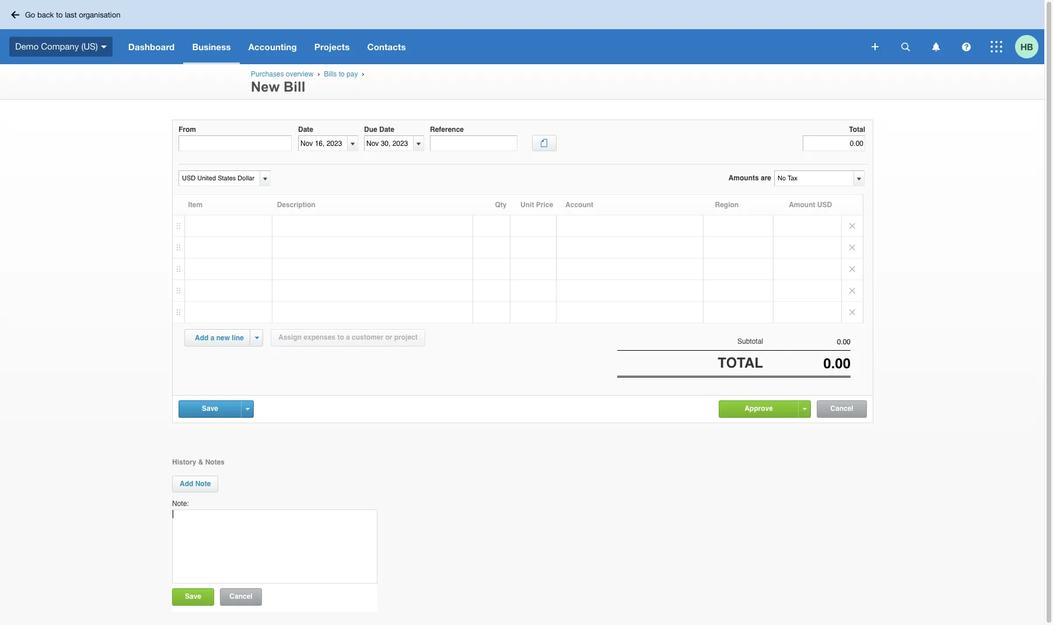 Task type: locate. For each thing, give the bounding box(es) containing it.
add note
[[180, 480, 211, 488]]

contacts
[[367, 41, 406, 52]]

0 vertical spatial add
[[195, 334, 209, 342]]

svg image
[[932, 42, 940, 51], [962, 42, 971, 51], [872, 43, 879, 50]]

1 horizontal spatial svg image
[[932, 42, 940, 51]]

description
[[277, 201, 316, 209]]

0 horizontal spatial cancel button
[[221, 589, 261, 605]]

purchases overview link
[[251, 70, 314, 78]]

to left pay
[[339, 70, 345, 78]]

unit
[[521, 201, 534, 209]]

1 horizontal spatial date
[[379, 125, 395, 134]]

› right pay
[[362, 70, 364, 78]]

line
[[232, 334, 244, 342]]

0 horizontal spatial a
[[211, 334, 214, 342]]

0 horizontal spatial add
[[180, 480, 193, 488]]

cancel button right save button
[[221, 589, 261, 605]]

add for add note
[[180, 480, 193, 488]]

0 vertical spatial to
[[56, 10, 63, 19]]

save
[[202, 404, 218, 412], [185, 593, 201, 601]]

0 vertical spatial delete line item image
[[842, 280, 863, 301]]

1 › from the left
[[318, 70, 320, 78]]

back
[[37, 10, 54, 19]]

cancel button
[[818, 401, 867, 417], [221, 589, 261, 605]]

delete line item image
[[842, 280, 863, 301], [842, 302, 863, 323]]

cancel right save button
[[230, 593, 253, 601]]

business
[[192, 41, 231, 52]]

0 vertical spatial cancel button
[[818, 401, 867, 417]]

date up date text box on the left of the page
[[298, 125, 313, 134]]

last
[[65, 10, 77, 19]]

add inside 'link'
[[180, 480, 193, 488]]

cancel right more approve options... icon
[[831, 404, 854, 412]]

1 vertical spatial to
[[339, 70, 345, 78]]

assign
[[278, 333, 302, 341]]

bills
[[324, 70, 337, 78]]

1 delete line item image from the top
[[842, 215, 863, 236]]

0 horizontal spatial date
[[298, 125, 313, 134]]

1 delete line item image from the top
[[842, 280, 863, 301]]

projects
[[314, 41, 350, 52]]

1 vertical spatial cancel
[[230, 593, 253, 601]]

assign expenses to a customer or project link
[[271, 329, 425, 347]]

›
[[318, 70, 320, 78], [362, 70, 364, 78]]

to inside banner
[[56, 10, 63, 19]]

a left customer
[[346, 333, 350, 341]]

amounts are
[[729, 174, 772, 182]]

a
[[346, 333, 350, 341], [211, 334, 214, 342]]

Date text field
[[299, 136, 347, 151]]

banner
[[0, 0, 1045, 64]]

navigation containing dashboard
[[119, 29, 864, 64]]

due date
[[364, 125, 395, 134]]

svg image
[[11, 11, 19, 18], [991, 41, 1003, 53], [901, 42, 910, 51], [101, 45, 107, 48]]

1 horizontal spatial add
[[195, 334, 209, 342]]

usd
[[818, 201, 832, 209]]

price
[[536, 201, 553, 209]]

date
[[298, 125, 313, 134], [379, 125, 395, 134]]

1 vertical spatial delete line item image
[[842, 302, 863, 323]]

banner containing hb
[[0, 0, 1045, 64]]

None text field
[[179, 136, 292, 151], [179, 171, 258, 186], [775, 171, 853, 186], [179, 136, 292, 151], [179, 171, 258, 186], [775, 171, 853, 186]]

navigation
[[119, 29, 864, 64]]

expenses
[[304, 333, 336, 341]]

2 vertical spatial delete line item image
[[842, 259, 863, 280]]

history
[[172, 458, 196, 466]]

add left new
[[195, 334, 209, 342]]

cancel button right more approve options... icon
[[818, 401, 867, 417]]

hb
[[1021, 41, 1034, 52]]

more approve options... image
[[803, 408, 807, 410]]

1 date from the left
[[298, 125, 313, 134]]

to
[[56, 10, 63, 19], [339, 70, 345, 78], [338, 333, 344, 341]]

dashboard
[[128, 41, 175, 52]]

or
[[385, 333, 392, 341]]

note
[[195, 480, 211, 488]]

demo
[[15, 41, 39, 51]]

1 horizontal spatial ›
[[362, 70, 364, 78]]

region
[[715, 201, 739, 209]]

pay
[[347, 70, 358, 78]]

contacts button
[[359, 29, 415, 64]]

svg image inside demo company (us) popup button
[[101, 45, 107, 48]]

None text field
[[763, 338, 851, 346], [763, 356, 851, 372], [763, 338, 851, 346], [763, 356, 851, 372]]

demo company (us) button
[[0, 29, 119, 64]]

overview
[[286, 70, 314, 78]]

new
[[216, 334, 230, 342]]

total
[[718, 355, 763, 371]]

3 delete line item image from the top
[[842, 259, 863, 280]]

2 date from the left
[[379, 125, 395, 134]]

reference
[[430, 125, 464, 134]]

approve
[[745, 404, 773, 412]]

add left "note"
[[180, 480, 193, 488]]

(us)
[[81, 41, 98, 51]]

organisation
[[79, 10, 120, 19]]

2 vertical spatial to
[[338, 333, 344, 341]]

business button
[[184, 29, 240, 64]]

svg image inside go back to last organisation link
[[11, 11, 19, 18]]

1 vertical spatial add
[[180, 480, 193, 488]]

dashboard link
[[119, 29, 184, 64]]

0 vertical spatial cancel
[[831, 404, 854, 412]]

are
[[761, 174, 772, 182]]

bills to pay link
[[324, 70, 358, 78]]

date up the due date text box
[[379, 125, 395, 134]]

› left bills at the left top of the page
[[318, 70, 320, 78]]

to for last
[[56, 10, 63, 19]]

0 horizontal spatial ›
[[318, 70, 320, 78]]

company
[[41, 41, 79, 51]]

cancel
[[831, 404, 854, 412], [230, 593, 253, 601]]

0 vertical spatial delete line item image
[[842, 215, 863, 236]]

delete line item image
[[842, 215, 863, 236], [842, 237, 863, 258], [842, 259, 863, 280]]

1 vertical spatial save
[[185, 593, 201, 601]]

add
[[195, 334, 209, 342], [180, 480, 193, 488]]

1 vertical spatial delete line item image
[[842, 237, 863, 258]]

to right expenses
[[338, 333, 344, 341]]

projects button
[[306, 29, 359, 64]]

a left new
[[211, 334, 214, 342]]

to left last
[[56, 10, 63, 19]]



Task type: vqa. For each thing, say whether or not it's contained in the screenshot.
Repairs and Maintenance expense
no



Task type: describe. For each thing, give the bounding box(es) containing it.
1 horizontal spatial cancel button
[[818, 401, 867, 417]]

add a new line
[[195, 334, 244, 342]]

more save options... image
[[245, 408, 250, 410]]

add a new line link
[[188, 330, 251, 346]]

1 vertical spatial cancel button
[[221, 589, 261, 605]]

2 delete line item image from the top
[[842, 237, 863, 258]]

note:
[[172, 500, 189, 508]]

Note: text field
[[172, 510, 378, 584]]

1 horizontal spatial a
[[346, 333, 350, 341]]

amounts
[[729, 174, 759, 182]]

to for a
[[338, 333, 344, 341]]

project
[[394, 333, 418, 341]]

save inside button
[[185, 593, 201, 601]]

amount usd
[[789, 201, 832, 209]]

new
[[251, 79, 280, 95]]

0 horizontal spatial svg image
[[872, 43, 879, 50]]

more add line options... image
[[255, 337, 259, 339]]

item
[[188, 201, 203, 209]]

assign expenses to a customer or project
[[278, 333, 418, 341]]

save link
[[179, 401, 241, 416]]

0 vertical spatial save
[[202, 404, 218, 412]]

total
[[849, 125, 866, 134]]

purchases overview › bills to pay › new bill
[[251, 70, 366, 95]]

notes
[[205, 458, 225, 466]]

to inside purchases overview › bills to pay › new bill
[[339, 70, 345, 78]]

save button
[[173, 589, 214, 605]]

&
[[198, 458, 203, 466]]

go
[[25, 10, 35, 19]]

0 horizontal spatial cancel
[[230, 593, 253, 601]]

hb button
[[1016, 29, 1045, 64]]

go back to last organisation link
[[7, 6, 127, 24]]

subtotal
[[738, 337, 763, 346]]

history & notes
[[172, 458, 225, 466]]

qty
[[495, 201, 507, 209]]

unit price
[[521, 201, 553, 209]]

2 › from the left
[[362, 70, 364, 78]]

2 horizontal spatial svg image
[[962, 42, 971, 51]]

due
[[364, 125, 377, 134]]

add for add a new line
[[195, 334, 209, 342]]

customer
[[352, 333, 384, 341]]

go back to last organisation
[[25, 10, 120, 19]]

bill
[[284, 79, 305, 95]]

1 horizontal spatial cancel
[[831, 404, 854, 412]]

Reference text field
[[430, 136, 518, 151]]

Due Date text field
[[365, 136, 413, 151]]

amount
[[789, 201, 816, 209]]

2 delete line item image from the top
[[842, 302, 863, 323]]

approve link
[[720, 401, 798, 416]]

purchases
[[251, 70, 284, 78]]

add note link
[[172, 476, 218, 492]]

from
[[179, 125, 196, 134]]

accounting
[[248, 41, 297, 52]]

demo company (us)
[[15, 41, 98, 51]]

navigation inside banner
[[119, 29, 864, 64]]

account
[[566, 201, 594, 209]]

Total text field
[[803, 136, 866, 151]]

accounting button
[[240, 29, 306, 64]]



